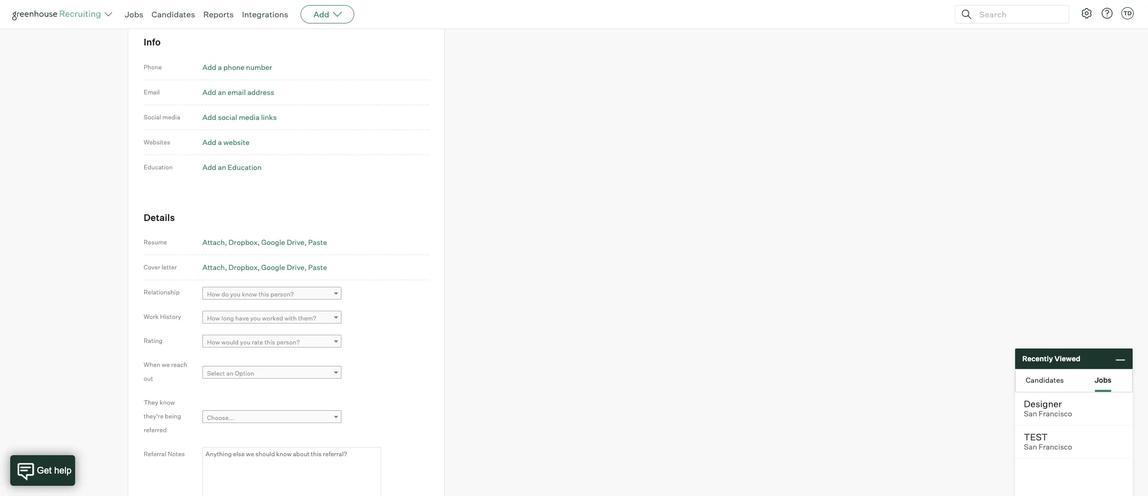 Task type: vqa. For each thing, say whether or not it's contained in the screenshot.
2 cell
no



Task type: describe. For each thing, give the bounding box(es) containing it.
add an education link
[[202, 163, 262, 172]]

google drive link for cover letter
[[261, 263, 307, 272]]

add a website link
[[202, 138, 249, 147]]

required
[[153, 2, 179, 11]]

when we reach out
[[144, 361, 187, 383]]

integrations
[[242, 9, 288, 19]]

reach
[[171, 361, 187, 369]]

them?
[[298, 315, 316, 322]]

option
[[235, 370, 254, 378]]

how would you rate this person? link
[[202, 335, 341, 350]]

work
[[144, 313, 159, 321]]

email
[[228, 88, 246, 96]]

details
[[144, 212, 175, 223]]

attach link for cover letter
[[202, 263, 227, 272]]

google for cover letter
[[261, 263, 285, 272]]

0 vertical spatial jobs
[[125, 9, 143, 19]]

have
[[235, 315, 249, 322]]

san for test
[[1024, 443, 1037, 452]]

how for how do you know this person?
[[207, 291, 220, 298]]

0 horizontal spatial education
[[144, 163, 173, 171]]

paste link for cover letter
[[308, 263, 327, 272]]

1 horizontal spatial education
[[228, 163, 262, 172]]

attach for cover letter
[[202, 263, 225, 272]]

rate
[[252, 339, 263, 347]]

select an option link
[[202, 366, 341, 381]]

integrations link
[[242, 9, 288, 19]]

1 vertical spatial jobs
[[1095, 376, 1112, 385]]

candidates link
[[152, 9, 195, 19]]

attach link for resume
[[202, 238, 227, 247]]

attach for resume
[[202, 238, 225, 247]]

google for resume
[[261, 238, 285, 247]]

add an email address
[[202, 88, 274, 96]]

referred
[[144, 427, 167, 435]]

number
[[246, 63, 272, 71]]

select an option
[[207, 370, 254, 378]]

history
[[160, 313, 181, 321]]

they
[[144, 399, 158, 407]]

you for know
[[230, 291, 240, 298]]

attach dropbox google drive paste for cover letter
[[202, 263, 327, 272]]

recently
[[1022, 355, 1053, 364]]

links
[[261, 113, 277, 122]]

paste link for resume
[[308, 238, 327, 247]]

out
[[144, 375, 153, 383]]

viewed
[[1055, 355, 1080, 364]]

phone
[[144, 63, 162, 71]]

being
[[165, 413, 181, 421]]

cover
[[144, 264, 160, 272]]

=
[[148, 2, 152, 11]]

worked
[[262, 315, 283, 322]]

know inside they know they're being referred
[[160, 399, 175, 407]]

they know they're being referred
[[144, 399, 181, 435]]

Referral Notes text field
[[202, 448, 381, 497]]

person? for how do you know this person?
[[271, 291, 294, 298]]

how do you know this person?
[[207, 291, 294, 298]]

jobs link
[[125, 9, 143, 19]]

add a phone number link
[[202, 63, 272, 71]]

add for add
[[313, 9, 329, 19]]

this for rate
[[264, 339, 275, 347]]

they're
[[144, 413, 164, 421]]

a for phone
[[218, 63, 222, 71]]

select
[[207, 370, 225, 378]]

add an education
[[202, 163, 262, 172]]

francisco for designer
[[1039, 410, 1072, 419]]

relationship
[[144, 289, 180, 297]]

test
[[1024, 432, 1048, 443]]

reports link
[[203, 9, 234, 19]]

paste for cover letter
[[308, 263, 327, 272]]

how long have you worked with them? link
[[202, 311, 341, 326]]

add social media links link
[[202, 113, 277, 122]]

email
[[144, 88, 160, 96]]

dropbox link for cover letter
[[229, 263, 260, 272]]

td button
[[1120, 5, 1136, 21]]

drive for cover letter
[[287, 263, 304, 272]]

how would you rate this person?
[[207, 339, 300, 347]]

dropbox for resume
[[229, 238, 258, 247]]

cover letter
[[144, 264, 177, 272]]

1 horizontal spatial media
[[239, 113, 260, 122]]

add button
[[301, 5, 354, 24]]



Task type: locate. For each thing, give the bounding box(es) containing it.
you right have at the left bottom of the page
[[250, 315, 261, 322]]

0 horizontal spatial jobs
[[125, 9, 143, 19]]

an right select at the left of the page
[[226, 370, 233, 378]]

resume
[[144, 239, 167, 247]]

1 vertical spatial google
[[261, 263, 285, 272]]

add a website
[[202, 138, 249, 147]]

referral notes
[[144, 451, 185, 459]]

an down add a website link
[[218, 163, 226, 172]]

an inside select an option link
[[226, 370, 233, 378]]

1 vertical spatial attach
[[202, 263, 225, 272]]

0 vertical spatial paste link
[[308, 238, 327, 247]]

we
[[162, 361, 170, 369]]

0 vertical spatial attach
[[202, 238, 225, 247]]

1 vertical spatial attach link
[[202, 263, 227, 272]]

2 drive from the top
[[287, 263, 304, 272]]

an for option
[[226, 370, 233, 378]]

dropbox link for resume
[[229, 238, 260, 247]]

a for website
[[218, 138, 222, 147]]

0 vertical spatial how
[[207, 291, 220, 298]]

1 attach from the top
[[202, 238, 225, 247]]

2 dropbox from the top
[[229, 263, 258, 272]]

0 vertical spatial san
[[1024, 410, 1037, 419]]

how
[[207, 291, 220, 298], [207, 315, 220, 322], [207, 339, 220, 347]]

an for education
[[218, 163, 226, 172]]

1 vertical spatial san
[[1024, 443, 1037, 452]]

how long have you worked with them?
[[207, 315, 316, 322]]

1 attach link from the top
[[202, 238, 227, 247]]

add for add a website
[[202, 138, 216, 147]]

social media
[[144, 113, 180, 121]]

an
[[218, 88, 226, 96], [218, 163, 226, 172], [226, 370, 233, 378]]

0 vertical spatial francisco
[[1039, 410, 1072, 419]]

1 paste from the top
[[308, 238, 327, 247]]

add social media links
[[202, 113, 277, 122]]

1 a from the top
[[218, 63, 222, 71]]

1 vertical spatial know
[[160, 399, 175, 407]]

add inside popup button
[[313, 9, 329, 19]]

candidates down recently viewed on the right of the page
[[1026, 376, 1064, 385]]

you for rate
[[240, 339, 250, 347]]

how left long
[[207, 315, 220, 322]]

how inside how would you rate this person? link
[[207, 339, 220, 347]]

0 vertical spatial know
[[242, 291, 257, 298]]

how inside how long have you worked with them? link
[[207, 315, 220, 322]]

1 san from the top
[[1024, 410, 1037, 419]]

know
[[242, 291, 257, 298], [160, 399, 175, 407]]

0 vertical spatial google drive link
[[261, 238, 307, 247]]

attach dropbox google drive paste
[[202, 238, 327, 247], [202, 263, 327, 272]]

0 horizontal spatial media
[[162, 113, 180, 121]]

francisco
[[1039, 410, 1072, 419], [1039, 443, 1072, 452]]

how for how long have you worked with them?
[[207, 315, 220, 322]]

designer
[[1024, 399, 1062, 410]]

with
[[285, 315, 297, 322]]

jobs
[[125, 9, 143, 19], [1095, 376, 1112, 385]]

this right rate
[[264, 339, 275, 347]]

2 francisco from the top
[[1039, 443, 1072, 452]]

1 vertical spatial a
[[218, 138, 222, 147]]

social
[[144, 113, 161, 121]]

1 vertical spatial person?
[[277, 339, 300, 347]]

0 vertical spatial dropbox link
[[229, 238, 260, 247]]

attach dropbox google drive paste for resume
[[202, 238, 327, 247]]

1 vertical spatial drive
[[287, 263, 304, 272]]

1 google from the top
[[261, 238, 285, 247]]

1 google drive link from the top
[[261, 238, 307, 247]]

social
[[218, 113, 237, 122]]

1 dropbox link from the top
[[229, 238, 260, 247]]

person?
[[271, 291, 294, 298], [277, 339, 300, 347]]

how do you know this person? link
[[202, 287, 341, 302]]

san down designer san francisco
[[1024, 443, 1037, 452]]

paste
[[308, 238, 327, 247], [308, 263, 327, 272]]

add for add social media links
[[202, 113, 216, 122]]

a left phone
[[218, 63, 222, 71]]

0 vertical spatial person?
[[271, 291, 294, 298]]

greenhouse recruiting image
[[12, 8, 104, 20]]

do
[[221, 291, 229, 298]]

0 vertical spatial candidates
[[152, 9, 195, 19]]

0 vertical spatial google
[[261, 238, 285, 247]]

2 attach dropbox google drive paste from the top
[[202, 263, 327, 272]]

francisco inside test san francisco
[[1039, 443, 1072, 452]]

know right the do
[[242, 291, 257, 298]]

1 drive from the top
[[287, 238, 304, 247]]

info
[[144, 36, 161, 48]]

you right the do
[[230, 291, 240, 298]]

1 attach dropbox google drive paste from the top
[[202, 238, 327, 247]]

francisco for test
[[1039, 443, 1072, 452]]

1 vertical spatial this
[[264, 339, 275, 347]]

san
[[1024, 410, 1037, 419], [1024, 443, 1037, 452]]

1 vertical spatial francisco
[[1039, 443, 1072, 452]]

rating
[[144, 337, 163, 345]]

letter
[[162, 264, 177, 272]]

drive for resume
[[287, 238, 304, 247]]

this for know
[[258, 291, 269, 298]]

website
[[223, 138, 249, 147]]

francisco up test san francisco
[[1039, 410, 1072, 419]]

= required
[[146, 2, 179, 11]]

paste for resume
[[308, 238, 327, 247]]

choose...
[[207, 415, 234, 422]]

know up being
[[160, 399, 175, 407]]

attach link
[[202, 238, 227, 247], [202, 263, 227, 272]]

1 dropbox from the top
[[229, 238, 258, 247]]

you
[[230, 291, 240, 298], [250, 315, 261, 322], [240, 339, 250, 347]]

person? for how would you rate this person?
[[277, 339, 300, 347]]

san up test
[[1024, 410, 1037, 419]]

0 vertical spatial drive
[[287, 238, 304, 247]]

phone
[[223, 63, 244, 71]]

media right social at top
[[162, 113, 180, 121]]

1 vertical spatial an
[[218, 163, 226, 172]]

1 vertical spatial paste
[[308, 263, 327, 272]]

google drive link
[[261, 238, 307, 247], [261, 263, 307, 272]]

dropbox for cover letter
[[229, 263, 258, 272]]

add
[[313, 9, 329, 19], [202, 63, 216, 71], [202, 88, 216, 96], [202, 113, 216, 122], [202, 138, 216, 147], [202, 163, 216, 172]]

google drive link for resume
[[261, 238, 307, 247]]

1 horizontal spatial candidates
[[1026, 376, 1064, 385]]

education down websites
[[144, 163, 173, 171]]

long
[[221, 315, 234, 322]]

3 how from the top
[[207, 339, 220, 347]]

1 vertical spatial paste link
[[308, 263, 327, 272]]

candidates
[[152, 9, 195, 19], [1026, 376, 1064, 385]]

0 horizontal spatial candidates
[[152, 9, 195, 19]]

add for add a phone number
[[202, 63, 216, 71]]

2 vertical spatial how
[[207, 339, 220, 347]]

how left the do
[[207, 291, 220, 298]]

1 horizontal spatial jobs
[[1095, 376, 1112, 385]]

drive
[[287, 238, 304, 247], [287, 263, 304, 272]]

1 vertical spatial attach dropbox google drive paste
[[202, 263, 327, 272]]

google
[[261, 238, 285, 247], [261, 263, 285, 272]]

candidates up info
[[152, 9, 195, 19]]

notes
[[168, 451, 185, 459]]

dropbox link
[[229, 238, 260, 247], [229, 263, 260, 272]]

Search text field
[[977, 7, 1060, 22]]

test san francisco
[[1024, 432, 1072, 452]]

san inside designer san francisco
[[1024, 410, 1037, 419]]

designer san francisco
[[1024, 399, 1072, 419]]

2 vertical spatial you
[[240, 339, 250, 347]]

1 paste link from the top
[[308, 238, 327, 247]]

0 vertical spatial a
[[218, 63, 222, 71]]

san for designer
[[1024, 410, 1037, 419]]

0 horizontal spatial know
[[160, 399, 175, 407]]

1 vertical spatial dropbox link
[[229, 263, 260, 272]]

person? up the with
[[271, 291, 294, 298]]

an left the email
[[218, 88, 226, 96]]

2 paste from the top
[[308, 263, 327, 272]]

0 vertical spatial this
[[258, 291, 269, 298]]

configure image
[[1081, 7, 1093, 19]]

1 francisco from the top
[[1039, 410, 1072, 419]]

attach
[[202, 238, 225, 247], [202, 263, 225, 272]]

francisco down designer san francisco
[[1039, 443, 1072, 452]]

0 vertical spatial attach link
[[202, 238, 227, 247]]

referral
[[144, 451, 166, 459]]

2 google drive link from the top
[[261, 263, 307, 272]]

0 vertical spatial paste
[[308, 238, 327, 247]]

websites
[[144, 138, 170, 146]]

0 vertical spatial you
[[230, 291, 240, 298]]

francisco inside designer san francisco
[[1039, 410, 1072, 419]]

1 vertical spatial you
[[250, 315, 261, 322]]

2 dropbox link from the top
[[229, 263, 260, 272]]

2 google from the top
[[261, 263, 285, 272]]

reports
[[203, 9, 234, 19]]

media
[[239, 113, 260, 122], [162, 113, 180, 121]]

this up how long have you worked with them?
[[258, 291, 269, 298]]

dropbox
[[229, 238, 258, 247], [229, 263, 258, 272]]

you left rate
[[240, 339, 250, 347]]

choose... link
[[202, 411, 341, 426]]

a left website
[[218, 138, 222, 147]]

1 vertical spatial how
[[207, 315, 220, 322]]

when
[[144, 361, 160, 369]]

2 paste link from the top
[[308, 263, 327, 272]]

td button
[[1122, 7, 1134, 19]]

address
[[247, 88, 274, 96]]

add a phone number
[[202, 63, 272, 71]]

recently viewed
[[1022, 355, 1080, 364]]

2 vertical spatial an
[[226, 370, 233, 378]]

person? down the with
[[277, 339, 300, 347]]

media left links
[[239, 113, 260, 122]]

how left would
[[207, 339, 220, 347]]

2 attach from the top
[[202, 263, 225, 272]]

tab list containing candidates
[[1016, 370, 1132, 393]]

td
[[1124, 10, 1132, 17]]

2 attach link from the top
[[202, 263, 227, 272]]

education down website
[[228, 163, 262, 172]]

san inside test san francisco
[[1024, 443, 1037, 452]]

2 how from the top
[[207, 315, 220, 322]]

1 vertical spatial candidates
[[1026, 376, 1064, 385]]

1 vertical spatial google drive link
[[261, 263, 307, 272]]

0 vertical spatial an
[[218, 88, 226, 96]]

1 vertical spatial dropbox
[[229, 263, 258, 272]]

a
[[218, 63, 222, 71], [218, 138, 222, 147]]

0 vertical spatial attach dropbox google drive paste
[[202, 238, 327, 247]]

tab list
[[1016, 370, 1132, 393]]

an for email
[[218, 88, 226, 96]]

add for add an education
[[202, 163, 216, 172]]

2 san from the top
[[1024, 443, 1037, 452]]

add for add an email address
[[202, 88, 216, 96]]

0 vertical spatial dropbox
[[229, 238, 258, 247]]

paste link
[[308, 238, 327, 247], [308, 263, 327, 272]]

2 a from the top
[[218, 138, 222, 147]]

1 how from the top
[[207, 291, 220, 298]]

1 horizontal spatial know
[[242, 291, 257, 298]]

add an email address link
[[202, 88, 274, 96]]

education
[[228, 163, 262, 172], [144, 163, 173, 171]]

would
[[221, 339, 239, 347]]

how for how would you rate this person?
[[207, 339, 220, 347]]

work history
[[144, 313, 181, 321]]



